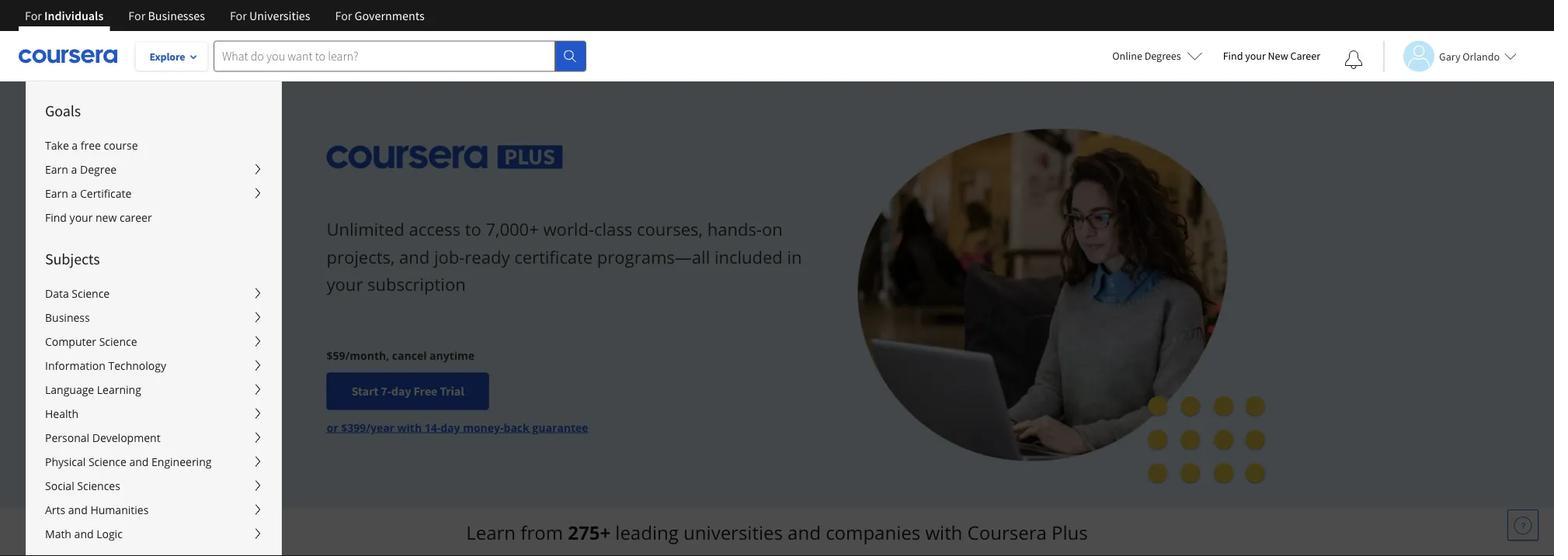 Task type: describe. For each thing, give the bounding box(es) containing it.
new
[[1268, 49, 1288, 63]]

find for find your new career
[[1223, 49, 1243, 63]]

science for data
[[72, 287, 110, 301]]

and inside physical science and engineering popup button
[[129, 455, 149, 470]]

social sciences button
[[26, 475, 281, 499]]

gary orlando button
[[1383, 41, 1517, 72]]

start 7-day free trial
[[351, 384, 464, 399]]

language learning
[[45, 383, 141, 398]]

courses,
[[637, 218, 703, 241]]

online degrees
[[1113, 49, 1181, 63]]

companies
[[826, 521, 921, 546]]

math and logic
[[45, 527, 123, 542]]

businesses
[[148, 8, 205, 23]]

gary orlando
[[1439, 49, 1500, 63]]

coursera plus image
[[327, 146, 563, 169]]

information technology button
[[26, 354, 281, 378]]

14-
[[425, 420, 441, 435]]

your for new
[[70, 211, 93, 225]]

online degrees button
[[1100, 39, 1215, 73]]

for governments
[[335, 8, 425, 23]]

your for new
[[1245, 49, 1266, 63]]

coursera image
[[19, 44, 117, 69]]

included
[[715, 245, 783, 269]]

free
[[81, 138, 101, 153]]

individuals
[[44, 8, 104, 23]]

physical science and engineering button
[[26, 451, 281, 475]]

a for degree
[[71, 162, 77, 177]]

and inside unlimited access to 7,000+ world-class courses, hands-on projects, and job-ready certificate programs—all included in your subscription
[[399, 245, 430, 269]]

and inside math and logic popup button
[[74, 527, 94, 542]]

computer science button
[[26, 330, 281, 354]]

computer science
[[45, 335, 137, 350]]

$59
[[327, 348, 345, 363]]

universities
[[249, 8, 310, 23]]

for for universities
[[230, 8, 247, 23]]

/year
[[366, 420, 395, 435]]

anytime
[[430, 348, 475, 363]]

math
[[45, 527, 71, 542]]

cancel
[[392, 348, 427, 363]]

take a free course link
[[26, 134, 281, 158]]

engineering
[[151, 455, 212, 470]]

learn from 275+ leading universities and companies with coursera plus
[[466, 521, 1088, 546]]

information technology
[[45, 359, 166, 374]]

physical
[[45, 455, 86, 470]]

coursera
[[968, 521, 1047, 546]]

7-
[[381, 384, 391, 399]]

projects,
[[327, 245, 395, 269]]

plus
[[1052, 521, 1088, 546]]

technology
[[108, 359, 166, 374]]

find for find your new career
[[45, 211, 67, 225]]

1 horizontal spatial with
[[925, 521, 963, 546]]

hands-
[[707, 218, 762, 241]]

orlando
[[1463, 49, 1500, 63]]

social
[[45, 479, 74, 494]]

explore button
[[136, 43, 207, 71]]

science for computer
[[99, 335, 137, 350]]

sciences
[[77, 479, 120, 494]]

find your new career
[[45, 211, 152, 225]]

programs—all
[[597, 245, 710, 269]]

7,000+
[[486, 218, 539, 241]]

science for physical
[[88, 455, 126, 470]]

arts and humanities button
[[26, 499, 281, 523]]

for individuals
[[25, 8, 104, 23]]

or $399 /year with 14-day money-back guarantee
[[327, 420, 588, 435]]

information
[[45, 359, 105, 374]]

class
[[594, 218, 632, 241]]

development
[[92, 431, 160, 446]]

your inside unlimited access to 7,000+ world-class courses, hands-on projects, and job-ready certificate programs—all included in your subscription
[[327, 273, 363, 296]]

explore menu element
[[26, 82, 281, 557]]

earn a certificate
[[45, 186, 132, 201]]

for for individuals
[[25, 8, 42, 23]]

subjects
[[45, 250, 100, 269]]

unlimited
[[327, 218, 405, 241]]

a for certificate
[[71, 186, 77, 201]]

earn a degree
[[45, 162, 117, 177]]



Task type: vqa. For each thing, say whether or not it's contained in the screenshot.
Tecnológico De Monterrey IMAGE on the left of page
no



Task type: locate. For each thing, give the bounding box(es) containing it.
data science button
[[26, 282, 281, 306]]

back
[[504, 420, 530, 435]]

a inside dropdown button
[[71, 162, 77, 177]]

group
[[26, 81, 1011, 557]]

on
[[762, 218, 783, 241]]

0 horizontal spatial with
[[397, 420, 422, 435]]

and inside arts and humanities dropdown button
[[68, 503, 88, 518]]

earn for earn a degree
[[45, 162, 68, 177]]

1 earn from the top
[[45, 162, 68, 177]]

None search field
[[214, 41, 586, 72]]

day
[[391, 384, 411, 399], [441, 420, 460, 435]]

data
[[45, 287, 69, 301]]

1 horizontal spatial find
[[1223, 49, 1243, 63]]

find down earn a certificate
[[45, 211, 67, 225]]

science up information technology
[[99, 335, 137, 350]]

subscription
[[367, 273, 466, 296]]

earn a degree button
[[26, 158, 281, 182]]

and right the arts on the bottom
[[68, 503, 88, 518]]

a for free
[[72, 138, 78, 153]]

universities
[[684, 521, 783, 546]]

find your new career
[[1223, 49, 1321, 63]]

science inside popup button
[[88, 455, 126, 470]]

for left governments
[[335, 8, 352, 23]]

for universities
[[230, 8, 310, 23]]

start 7-day free trial button
[[327, 373, 489, 410]]

personal development
[[45, 431, 160, 446]]

computer
[[45, 335, 96, 350]]

health button
[[26, 402, 281, 426]]

$59 /month, cancel anytime
[[327, 348, 475, 363]]

science down personal development
[[88, 455, 126, 470]]

a down the earn a degree
[[71, 186, 77, 201]]

free
[[414, 384, 437, 399]]

0 vertical spatial with
[[397, 420, 422, 435]]

menu item
[[280, 81, 1011, 557]]

and up subscription
[[399, 245, 430, 269]]

your inside find your new career link
[[1245, 49, 1266, 63]]

earn down take
[[45, 162, 68, 177]]

explore
[[150, 50, 185, 64]]

new
[[96, 211, 117, 225]]

your inside find your new career link
[[70, 211, 93, 225]]

0 horizontal spatial your
[[70, 211, 93, 225]]

2 for from the left
[[128, 8, 145, 23]]

ready
[[465, 245, 510, 269]]

certificate
[[514, 245, 593, 269]]

business
[[45, 311, 90, 325]]

arts
[[45, 503, 65, 518]]

for businesses
[[128, 8, 205, 23]]

start
[[351, 384, 378, 399]]

science inside dropdown button
[[99, 335, 137, 350]]

with left 'coursera'
[[925, 521, 963, 546]]

goals
[[45, 101, 81, 121]]

guarantee
[[532, 420, 588, 435]]

unlimited access to 7,000+ world-class courses, hands-on projects, and job-ready certificate programs—all included in your subscription
[[327, 218, 802, 296]]

1 vertical spatial with
[[925, 521, 963, 546]]

gary
[[1439, 49, 1461, 63]]

show notifications image
[[1345, 50, 1363, 69]]

earn a certificate button
[[26, 182, 281, 206]]

2 horizontal spatial your
[[1245, 49, 1266, 63]]

2 earn from the top
[[45, 186, 68, 201]]

1 vertical spatial your
[[70, 211, 93, 225]]

2 vertical spatial your
[[327, 273, 363, 296]]

0 horizontal spatial day
[[391, 384, 411, 399]]

1 vertical spatial earn
[[45, 186, 68, 201]]

2 vertical spatial a
[[71, 186, 77, 201]]

personal development button
[[26, 426, 281, 451]]

1 vertical spatial a
[[71, 162, 77, 177]]

group containing goals
[[26, 81, 1011, 557]]

to
[[465, 218, 481, 241]]

0 vertical spatial earn
[[45, 162, 68, 177]]

find inside explore menu element
[[45, 211, 67, 225]]

day left money-
[[441, 420, 460, 435]]

degree
[[80, 162, 117, 177]]

take
[[45, 138, 69, 153]]

and down development
[[129, 455, 149, 470]]

for for businesses
[[128, 8, 145, 23]]

for left individuals
[[25, 8, 42, 23]]

0 vertical spatial find
[[1223, 49, 1243, 63]]

0 horizontal spatial find
[[45, 211, 67, 225]]

or
[[327, 420, 338, 435]]

personal
[[45, 431, 89, 446]]

degrees
[[1145, 49, 1181, 63]]

earn inside popup button
[[45, 186, 68, 201]]

1 vertical spatial find
[[45, 211, 67, 225]]

and left logic
[[74, 527, 94, 542]]

science up business
[[72, 287, 110, 301]]

banner navigation
[[12, 0, 437, 31]]

social sciences
[[45, 479, 120, 494]]

language learning button
[[26, 378, 281, 402]]

governments
[[355, 8, 425, 23]]

0 vertical spatial a
[[72, 138, 78, 153]]

earn down the earn a degree
[[45, 186, 68, 201]]

for left businesses
[[128, 8, 145, 23]]

find your new career link
[[1215, 47, 1328, 66]]

science inside popup button
[[72, 287, 110, 301]]

and left companies
[[788, 521, 821, 546]]

course
[[104, 138, 138, 153]]

with left 14-
[[397, 420, 422, 435]]

leading
[[615, 521, 679, 546]]

money-
[[463, 420, 504, 435]]

access
[[409, 218, 461, 241]]

science
[[72, 287, 110, 301], [99, 335, 137, 350], [88, 455, 126, 470]]

world-
[[543, 218, 594, 241]]

take a free course
[[45, 138, 138, 153]]

find left new
[[1223, 49, 1243, 63]]

1 horizontal spatial your
[[327, 273, 363, 296]]

day left free
[[391, 384, 411, 399]]

help center image
[[1514, 517, 1533, 535]]

learn
[[466, 521, 516, 546]]

health
[[45, 407, 78, 422]]

earn inside dropdown button
[[45, 162, 68, 177]]

1 vertical spatial science
[[99, 335, 137, 350]]

physical science and engineering
[[45, 455, 212, 470]]

earn
[[45, 162, 68, 177], [45, 186, 68, 201]]

1 for from the left
[[25, 8, 42, 23]]

earn for earn a certificate
[[45, 186, 68, 201]]

with
[[397, 420, 422, 435], [925, 521, 963, 546]]

/month,
[[345, 348, 389, 363]]

certificate
[[80, 186, 132, 201]]

trial
[[440, 384, 464, 399]]

1 horizontal spatial day
[[441, 420, 460, 435]]

day inside button
[[391, 384, 411, 399]]

in
[[787, 245, 802, 269]]

a inside popup button
[[71, 186, 77, 201]]

online
[[1113, 49, 1143, 63]]

learning
[[97, 383, 141, 398]]

a left degree
[[71, 162, 77, 177]]

for left universities
[[230, 8, 247, 23]]

career
[[1291, 49, 1321, 63]]

2 vertical spatial science
[[88, 455, 126, 470]]

arts and humanities
[[45, 503, 149, 518]]

business button
[[26, 306, 281, 330]]

math and logic button
[[26, 523, 281, 547]]

275+
[[568, 521, 611, 546]]

from
[[521, 521, 563, 546]]

What do you want to learn? text field
[[214, 41, 555, 72]]

data science
[[45, 287, 110, 301]]

a left free
[[72, 138, 78, 153]]

0 vertical spatial your
[[1245, 49, 1266, 63]]

3 for from the left
[[230, 8, 247, 23]]

humanities
[[90, 503, 149, 518]]

a
[[72, 138, 78, 153], [71, 162, 77, 177], [71, 186, 77, 201]]

for for governments
[[335, 8, 352, 23]]

1 vertical spatial day
[[441, 420, 460, 435]]

0 vertical spatial day
[[391, 384, 411, 399]]

0 vertical spatial science
[[72, 287, 110, 301]]

language
[[45, 383, 94, 398]]

4 for from the left
[[335, 8, 352, 23]]

find your new career link
[[26, 206, 281, 230]]



